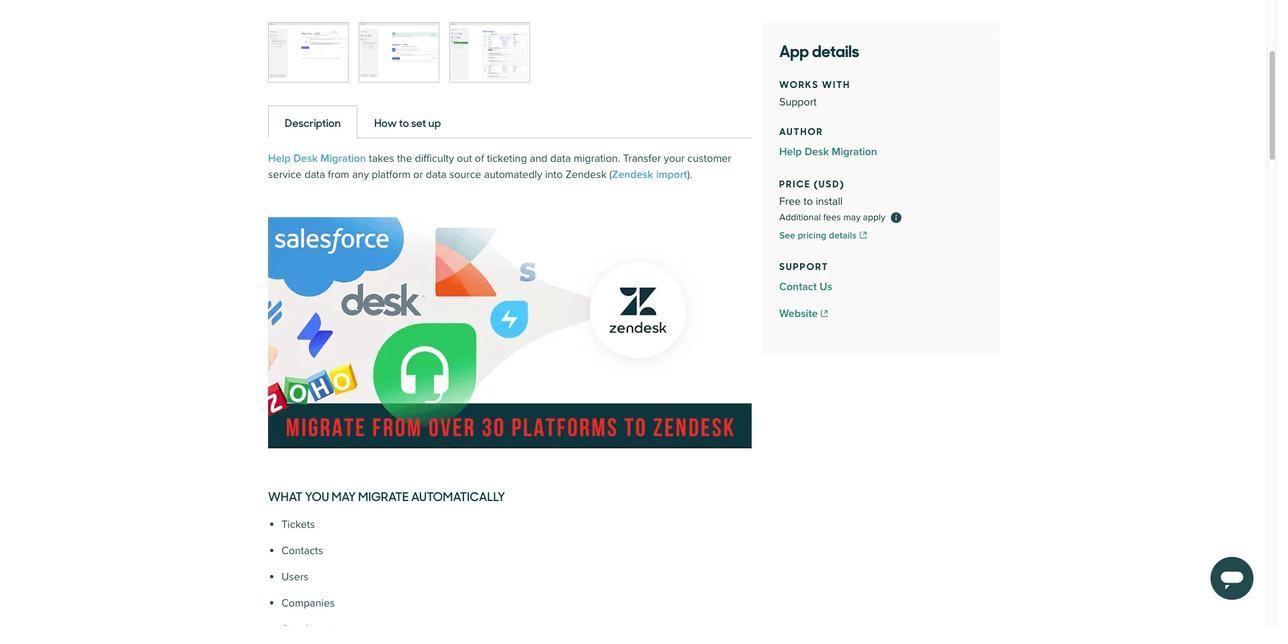 Task type: vqa. For each thing, say whether or not it's contained in the screenshot.
TO in Tab List
yes



Task type: locate. For each thing, give the bounding box(es) containing it.
help desk migration
[[779, 145, 877, 159], [268, 152, 366, 165]]

of
[[475, 152, 484, 165]]

help desk migration for the right help desk migration link
[[779, 145, 877, 159]]

zendesk
[[566, 168, 607, 181], [612, 168, 653, 181]]

may
[[332, 488, 356, 505]]

0 horizontal spatial help desk migration
[[268, 152, 366, 165]]

migration.
[[574, 152, 620, 165]]

data left from
[[305, 168, 325, 181]]

import
[[656, 168, 687, 181]]

into
[[545, 168, 563, 181]]

support down works
[[779, 95, 817, 109]]

1 vertical spatial to
[[804, 195, 813, 208]]

what
[[268, 488, 303, 505]]

with
[[822, 77, 851, 91]]

how
[[374, 115, 397, 130]]

tickets
[[282, 518, 315, 532]]

data up into
[[550, 152, 571, 165]]

0 horizontal spatial zendesk
[[566, 168, 607, 181]]

zendesk import ).
[[612, 168, 692, 181]]

).
[[687, 168, 692, 181]]

details up with
[[812, 38, 860, 62]]

1 support from the top
[[779, 95, 817, 109]]

0 vertical spatial support
[[779, 95, 817, 109]]

customer
[[688, 152, 731, 165]]

1 horizontal spatial migration
[[832, 145, 877, 159]]

1 horizontal spatial to
[[804, 195, 813, 208]]

help desk migration up from
[[268, 152, 366, 165]]

2 horizontal spatial data
[[550, 152, 571, 165]]

to inside price (usd) free to install
[[804, 195, 813, 208]]

migration
[[832, 145, 877, 159], [321, 152, 366, 165]]

takes the difficulty out of ticketing and data migration.  transfer your customer service data from any platform or data source automatedly into zendesk (
[[268, 152, 731, 181]]

migration up from
[[321, 152, 366, 165]]

fees
[[824, 212, 841, 223]]

data
[[550, 152, 571, 165], [305, 168, 325, 181], [426, 168, 447, 181]]

1 horizontal spatial zendesk
[[612, 168, 653, 181]]

migrate
[[358, 488, 409, 505]]

help desk migration up (usd) on the right
[[779, 145, 877, 159]]

contact us
[[779, 280, 833, 294]]

support
[[779, 95, 817, 109], [779, 259, 829, 273]]

1 horizontal spatial preview image of app image
[[359, 23, 439, 82]]

2 horizontal spatial preview image of app image
[[450, 23, 529, 82]]

apply
[[863, 212, 886, 223]]

automatedly
[[484, 168, 542, 181]]

zendesk down migration.
[[566, 168, 607, 181]]

desk
[[805, 145, 829, 159], [293, 152, 318, 165]]

tab list
[[268, 105, 752, 138]]

additional
[[779, 212, 821, 223]]

data down difficulty
[[426, 168, 447, 181]]

author
[[779, 124, 824, 138]]

details
[[812, 38, 860, 62], [829, 230, 857, 241]]

help desk migration link up from
[[268, 152, 366, 165]]

1 horizontal spatial help desk migration
[[779, 145, 877, 159]]

desk up service
[[293, 152, 318, 165]]

0 horizontal spatial desk
[[293, 152, 318, 165]]

support up contact us
[[779, 259, 829, 273]]

0 horizontal spatial to
[[399, 115, 409, 130]]

0 horizontal spatial preview image of app image
[[269, 23, 348, 82]]

help up service
[[268, 152, 291, 165]]

to left "set"
[[399, 115, 409, 130]]

1 zendesk from the left
[[566, 168, 607, 181]]

desk down author
[[805, 145, 829, 159]]

price (usd) free to install
[[779, 176, 845, 208]]

install
[[816, 195, 843, 208]]

price
[[779, 176, 811, 190]]

and
[[530, 152, 548, 165]]

help
[[779, 145, 802, 159], [268, 152, 291, 165]]

how to set up
[[374, 115, 441, 130]]

desk for help desk migration link to the left
[[293, 152, 318, 165]]

1 preview image of app image from the left
[[269, 23, 348, 82]]

details down may at the right top of page
[[829, 230, 857, 241]]

1 horizontal spatial help
[[779, 145, 802, 159]]

zendesk migration image
[[268, 199, 752, 467]]

migration up (usd) on the right
[[832, 145, 877, 159]]

help desk migration link up (usd) on the right
[[779, 144, 982, 160]]

help desk migration link
[[779, 144, 982, 160], [268, 152, 366, 165]]

zendesk import link
[[612, 168, 687, 181]]

0 horizontal spatial migration
[[321, 152, 366, 165]]

preview image of app image
[[269, 23, 348, 82], [359, 23, 439, 82], [450, 23, 529, 82]]

1 vertical spatial support
[[779, 259, 829, 273]]

help down author
[[779, 145, 802, 159]]

to up additional
[[804, 195, 813, 208]]

zendesk down transfer
[[612, 168, 653, 181]]

difficulty
[[415, 152, 454, 165]]

to
[[399, 115, 409, 130], [804, 195, 813, 208]]

0 horizontal spatial help
[[268, 152, 291, 165]]

tab list containing description
[[268, 105, 752, 138]]

1 horizontal spatial desk
[[805, 145, 829, 159]]



Task type: describe. For each thing, give the bounding box(es) containing it.
your
[[664, 152, 685, 165]]

help for the right help desk migration link
[[779, 145, 802, 159]]

website
[[779, 307, 818, 321]]

2 support from the top
[[779, 259, 829, 273]]

(usd)
[[814, 176, 845, 190]]

1 horizontal spatial data
[[426, 168, 447, 181]]

1 vertical spatial details
[[829, 230, 857, 241]]

free
[[779, 195, 801, 208]]

works
[[779, 77, 819, 91]]

set
[[411, 115, 426, 130]]

contact us link
[[779, 279, 982, 295]]

service
[[268, 168, 302, 181]]

2 zendesk from the left
[[612, 168, 653, 181]]

website link
[[779, 306, 982, 322]]

ticketing
[[487, 152, 527, 165]]

may
[[844, 212, 861, 223]]

see
[[779, 230, 796, 241]]

the
[[397, 152, 412, 165]]

out
[[457, 152, 472, 165]]

what you may migrate automatically
[[268, 488, 505, 505]]

us
[[820, 280, 833, 294]]

zendesk inside takes the difficulty out of ticketing and data migration.  transfer your customer service data from any platform or data source automatedly into zendesk (
[[566, 168, 607, 181]]

transfer
[[623, 152, 661, 165]]

companies
[[282, 597, 335, 610]]

see pricing details
[[779, 230, 857, 241]]

0 vertical spatial to
[[399, 115, 409, 130]]

works with support
[[779, 77, 851, 109]]

or
[[413, 168, 423, 181]]

takes
[[369, 152, 394, 165]]

0 horizontal spatial help desk migration link
[[268, 152, 366, 165]]

0 vertical spatial details
[[812, 38, 860, 62]]

source
[[449, 168, 481, 181]]

any
[[352, 168, 369, 181]]

app details
[[779, 38, 860, 62]]

2 preview image of app image from the left
[[359, 23, 439, 82]]

0 horizontal spatial data
[[305, 168, 325, 181]]

platform
[[372, 168, 411, 181]]

app
[[779, 38, 809, 62]]

help for help desk migration link to the left
[[268, 152, 291, 165]]

you
[[305, 488, 329, 505]]

desk for the right help desk migration link
[[805, 145, 829, 159]]

up
[[428, 115, 441, 130]]

see pricing details link
[[779, 228, 982, 243]]

help desk migration for help desk migration link to the left
[[268, 152, 366, 165]]

1 horizontal spatial help desk migration link
[[779, 144, 982, 160]]

(
[[609, 168, 612, 181]]

additional fees may apply
[[779, 212, 886, 223]]

users
[[282, 571, 309, 584]]

description
[[285, 115, 341, 130]]

contacts
[[282, 544, 323, 558]]

contact
[[779, 280, 817, 294]]

support inside the works with support
[[779, 95, 817, 109]]

from
[[328, 168, 349, 181]]

3 preview image of app image from the left
[[450, 23, 529, 82]]

pricing
[[798, 230, 827, 241]]

automatically
[[411, 488, 505, 505]]



